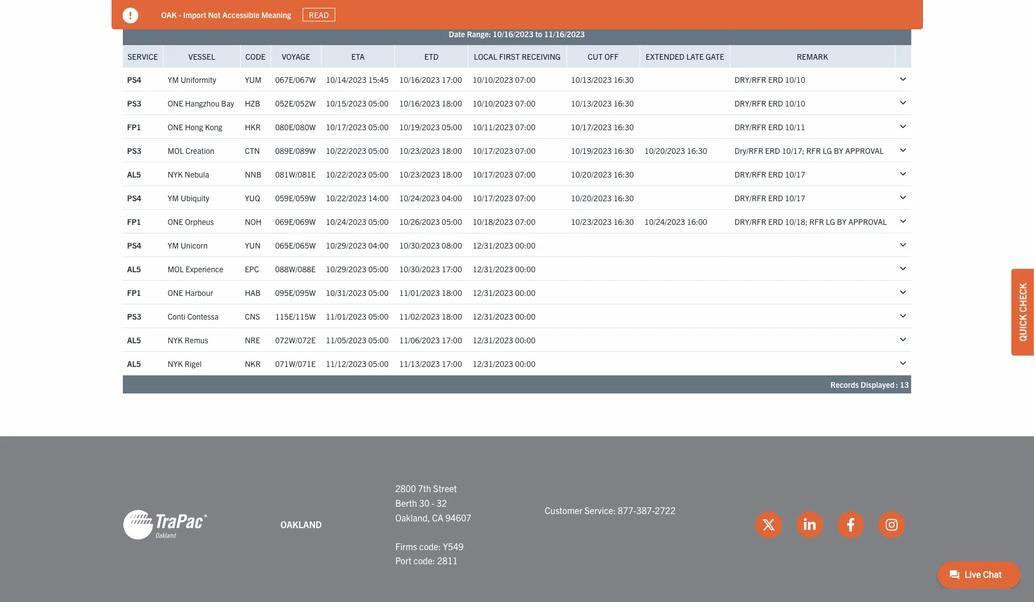 Task type: vqa. For each thing, say whether or not it's contained in the screenshot.
10/24/2023 to the middle
yes



Task type: describe. For each thing, give the bounding box(es) containing it.
07:00 for 089e/089w
[[515, 145, 536, 156]]

quick
[[1018, 314, 1029, 342]]

11/12/2023
[[326, 358, 367, 369]]

12/31/2023 for 10/30/2023 17:00
[[473, 264, 514, 274]]

0 horizontal spatial -
[[178, 9, 181, 20]]

05:00 for 115e/115w
[[368, 311, 389, 321]]

17:00 for 10/30/2023 17:00
[[442, 264, 462, 274]]

10/22/2023 for 081w/081e
[[326, 169, 367, 179]]

10/22/2023 14:00
[[326, 193, 389, 203]]

- inside the 2800 7th street berth 30 - 32 oakland, ca 94607
[[432, 497, 435, 508]]

10/20/2023 for 10/23/2023 18:00
[[571, 169, 612, 179]]

dry/rfr erd 10/10 for 10/16/2023 18:00
[[735, 98, 806, 108]]

0 vertical spatial code:
[[419, 540, 441, 552]]

067e/067w
[[275, 74, 316, 84]]

10/13/2023 16:30 for 17:00
[[571, 74, 634, 84]]

hzb
[[245, 98, 260, 108]]

customer service: 877-387-2722
[[545, 504, 676, 516]]

voyage
[[282, 52, 310, 62]]

07:00 for 080e/080w
[[515, 122, 536, 132]]

12/31/2023 for 11/06/2023 17:00
[[473, 335, 514, 345]]

10/17 for 10/24/2023 04:00
[[785, 193, 806, 203]]

2800 7th street berth 30 - 32 oakland, ca 94607
[[395, 483, 472, 523]]

10/15/2023 05:00
[[326, 98, 389, 108]]

12/31/2023 00:00 for 11/06/2023 17:00
[[473, 335, 536, 345]]

extended late gate
[[646, 52, 725, 62]]

erd for 089e/089w
[[765, 145, 780, 156]]

nyk rigel
[[168, 358, 202, 369]]

16:00
[[687, 216, 708, 227]]

dry/rfr
[[735, 145, 764, 156]]

gate
[[706, 52, 725, 62]]

oakland,
[[395, 512, 430, 523]]

street
[[433, 483, 457, 494]]

ps3 for mol creation
[[127, 145, 141, 156]]

al5 for nyk rigel
[[127, 358, 141, 369]]

12/31/2023 00:00 for 10/30/2023 17:00
[[473, 264, 536, 274]]

one harbour
[[168, 287, 213, 298]]

10/11/2023
[[473, 122, 514, 132]]

nnb
[[245, 169, 262, 179]]

10/17/2023 07:00 for 089e/089w
[[473, 145, 536, 156]]

berth
[[395, 497, 417, 508]]

12/31/2023 00:00 for 11/02/2023 18:00
[[473, 311, 536, 321]]

one for one hong kong
[[168, 122, 183, 132]]

11/12/2023 05:00
[[326, 358, 389, 369]]

10/17/2023 16:30
[[571, 122, 634, 132]]

10/24/2023 05:00
[[326, 216, 389, 227]]

first
[[499, 52, 520, 62]]

07:00 for 069e/069w
[[515, 216, 536, 227]]

one hangzhou bay
[[168, 98, 234, 108]]

ym for ym ubiquity
[[168, 193, 179, 203]]

ps3 for one hangzhou bay
[[127, 98, 141, 108]]

12/31/2023 00:00 for 11/13/2023 17:00
[[473, 358, 536, 369]]

10/17/2023 for 081w/081e
[[473, 169, 514, 179]]

10/29/2023 for 10/29/2023 05:00
[[326, 264, 367, 274]]

lg for 10/17;
[[823, 145, 832, 156]]

10/15/2023
[[326, 98, 367, 108]]

range:
[[467, 29, 491, 39]]

00:00 for 11/02/2023 18:00
[[515, 311, 536, 321]]

11/13/2023
[[399, 358, 440, 369]]

one orpheus
[[168, 216, 214, 227]]

dry/rfr erd 10/18; rfr lg by approval
[[735, 216, 887, 227]]

10/19/2023 05:00
[[399, 122, 462, 132]]

05:00 up the 08:00 at the top of page
[[442, 216, 462, 227]]

service
[[128, 52, 158, 62]]

fp1 for one orpheus
[[127, 216, 141, 227]]

to
[[536, 29, 542, 39]]

00:00 for 11/13/2023 17:00
[[515, 358, 536, 369]]

10/22/2023 05:00 for 089e/089w
[[326, 145, 389, 156]]

al5 for nyk nebula
[[127, 169, 141, 179]]

11/01/2023 05:00
[[326, 311, 389, 321]]

records
[[831, 380, 859, 390]]

dry/rfr erd 10/11
[[735, 122, 806, 132]]

10/13/2023 16:30 for 18:00
[[571, 98, 634, 108]]

one for one harbour
[[168, 287, 183, 298]]

local
[[474, 52, 498, 62]]

kong
[[205, 122, 223, 132]]

erd for 059e/059w
[[769, 193, 783, 203]]

07:00 for 059e/059w
[[515, 193, 536, 203]]

nebula
[[185, 169, 209, 179]]

10/22/2023 for 059e/059w
[[326, 193, 367, 203]]

10/17/2023 05:00
[[326, 122, 389, 132]]

displayed
[[861, 380, 895, 390]]

harbour
[[185, 287, 213, 298]]

meaning
[[261, 9, 291, 20]]

10/26/2023 05:00
[[399, 216, 462, 227]]

eta
[[352, 52, 365, 62]]

dry/rfr erd 10/10 for 10/16/2023 17:00
[[735, 74, 806, 84]]

94607
[[446, 512, 472, 523]]

nre
[[245, 335, 260, 345]]

import
[[183, 9, 206, 20]]

ym for ym uniformity
[[168, 74, 179, 84]]

11/13/2023 17:00
[[399, 358, 462, 369]]

04:00 for 10/29/2023 04:00
[[368, 240, 389, 250]]

ps3 for conti contessa
[[127, 311, 141, 321]]

remus
[[185, 335, 208, 345]]

firms
[[395, 540, 417, 552]]

etd
[[424, 52, 439, 62]]

11/05/2023 05:00
[[326, 335, 389, 345]]

12/31/2023 00:00 for 10/30/2023 08:00
[[473, 240, 536, 250]]

ca
[[432, 512, 444, 523]]

cns
[[245, 311, 260, 321]]

10/24/2023 for 10/24/2023 16:00
[[645, 216, 685, 227]]

dry/rfr for 10/23/2023 18:00
[[735, 169, 767, 179]]

date
[[449, 29, 465, 39]]

dry/rfr erd 10/17 for 10/24/2023 04:00
[[735, 193, 806, 203]]

10/17/2023 for 059e/059w
[[473, 193, 514, 203]]

16:30 for 059e/059w
[[614, 193, 634, 203]]

05:00 down 10/16/2023 18:00
[[442, 122, 462, 132]]

10/10/2023 07:00 for 18:00
[[473, 98, 536, 108]]

095e/095w
[[275, 287, 316, 298]]

10/29/2023 04:00
[[326, 240, 389, 250]]

:
[[896, 380, 898, 390]]

al5 for mol experience
[[127, 264, 141, 274]]

0 vertical spatial 10/20/2023 16:30
[[645, 145, 708, 156]]

115e/115w
[[275, 311, 316, 321]]

10/10/2023 07:00 for 17:00
[[473, 74, 536, 84]]

059e/059w
[[275, 193, 316, 203]]

10/20/2023 for 10/24/2023 04:00
[[571, 193, 612, 203]]

quick check link
[[1012, 269, 1035, 356]]

065e/065w
[[275, 240, 316, 250]]

10/13/2023 for 10/16/2023 18:00
[[571, 98, 612, 108]]

10/16/2023 for 10/16/2023 17:00
[[399, 74, 440, 84]]

lg for 10/18;
[[826, 216, 836, 227]]

12/31/2023 for 11/01/2023 18:00
[[473, 287, 514, 298]]

dry/rfr erd 10/17; rfr lg by approval
[[735, 145, 884, 156]]

yum
[[245, 74, 262, 84]]

12/31/2023 for 11/02/2023 18:00
[[473, 311, 514, 321]]

11/05/2023
[[326, 335, 367, 345]]

nyk nebula
[[168, 169, 209, 179]]

oakland
[[281, 519, 322, 530]]

vessel
[[188, 52, 215, 62]]

late
[[687, 52, 704, 62]]

mol experience
[[168, 264, 223, 274]]

05:00 for 071w/071e
[[368, 358, 389, 369]]

creation
[[186, 145, 214, 156]]

16:30 for 081w/081e
[[614, 169, 634, 179]]

04:00 for 10/24/2023 04:00
[[442, 193, 462, 203]]

dry/rfr for 10/16/2023 17:00
[[735, 74, 767, 84]]

10/17/2023 for 089e/089w
[[473, 145, 514, 156]]

00:00 for 11/01/2023 18:00
[[515, 287, 536, 298]]

10/24/2023 04:00
[[399, 193, 462, 203]]

387-
[[637, 504, 655, 516]]

4 18:00 from the top
[[442, 287, 462, 298]]

mol for mol creation
[[168, 145, 184, 156]]

oak - import not accessible meaning
[[161, 9, 291, 20]]

1 vertical spatial code:
[[414, 555, 435, 566]]

unicorn
[[181, 240, 208, 250]]

dry/rfr for 10/24/2023 04:00
[[735, 193, 767, 203]]

10/30/2023 for 10/30/2023 08:00
[[399, 240, 440, 250]]

10/16/2023 18:00
[[399, 98, 462, 108]]

00:00 for 10/30/2023 17:00
[[515, 264, 536, 274]]

yuq
[[245, 193, 260, 203]]

one hong kong
[[168, 122, 223, 132]]

14:00
[[368, 193, 389, 203]]

mol creation
[[168, 145, 214, 156]]

fp1 for one hong kong
[[127, 122, 141, 132]]

7th
[[418, 483, 431, 494]]

10/31/2023
[[326, 287, 367, 298]]

erd for 081w/081e
[[769, 169, 783, 179]]

16:30 left dry/rfr
[[687, 145, 708, 156]]



Task type: locate. For each thing, give the bounding box(es) containing it.
0 vertical spatial -
[[178, 9, 181, 20]]

17:00 for 11/13/2023 17:00
[[442, 358, 462, 369]]

13
[[900, 380, 909, 390]]

16:30 for 069e/069w
[[614, 216, 634, 227]]

nyk left nebula
[[168, 169, 183, 179]]

hong
[[185, 122, 203, 132]]

0 vertical spatial 10/19/2023
[[399, 122, 440, 132]]

dry/rfr for 10/16/2023 18:00
[[735, 98, 767, 108]]

11/06/2023 17:00
[[399, 335, 462, 345]]

07:00 for 067e/067w
[[515, 74, 536, 84]]

05:00 for 052e/052w
[[368, 98, 389, 108]]

3 ps4 from the top
[[127, 240, 141, 250]]

nyk left the remus at the bottom of the page
[[168, 335, 183, 345]]

0 vertical spatial lg
[[823, 145, 832, 156]]

0 vertical spatial mol
[[168, 145, 184, 156]]

1 vertical spatial 10/17/2023 07:00
[[473, 169, 536, 179]]

1 00:00 from the top
[[515, 240, 536, 250]]

2 17:00 from the top
[[442, 264, 462, 274]]

0 vertical spatial 10/10/2023 07:00
[[473, 74, 536, 84]]

052e/052w
[[275, 98, 316, 108]]

10/22/2023 up 10/22/2023 14:00
[[326, 169, 367, 179]]

071w/071e
[[275, 358, 316, 369]]

6 07:00 from the top
[[515, 193, 536, 203]]

10/20/2023
[[645, 145, 685, 156], [571, 169, 612, 179], [571, 193, 612, 203]]

10/20/2023 16:30 for 04:00
[[571, 193, 634, 203]]

10/30/2023 down 10/26/2023
[[399, 240, 440, 250]]

2 ps3 from the top
[[127, 145, 141, 156]]

one left hong
[[168, 122, 183, 132]]

30
[[419, 497, 430, 508]]

10/30/2023 for 10/30/2023 17:00
[[399, 264, 440, 274]]

2 10/30/2023 from the top
[[399, 264, 440, 274]]

11/02/2023 18:00
[[399, 311, 462, 321]]

10/17 up 10/18;
[[785, 193, 806, 203]]

1 10/22/2023 05:00 from the top
[[326, 145, 389, 156]]

1 dry/rfr erd 10/10 from the top
[[735, 74, 806, 84]]

0 vertical spatial approval
[[846, 145, 884, 156]]

dry/rfr for 10/19/2023 05:00
[[735, 122, 767, 132]]

hkr
[[245, 122, 261, 132]]

10/17 down 10/17;
[[785, 169, 806, 179]]

check
[[1018, 283, 1029, 312]]

2 nyk from the top
[[168, 335, 183, 345]]

16:30
[[614, 74, 634, 84], [614, 98, 634, 108], [614, 122, 634, 132], [614, 145, 634, 156], [687, 145, 708, 156], [614, 169, 634, 179], [614, 193, 634, 203], [614, 216, 634, 227]]

one left harbour
[[168, 287, 183, 298]]

approval for dry/rfr erd 10/17; rfr lg by approval
[[846, 145, 884, 156]]

10/29/2023 for 10/29/2023 04:00
[[326, 240, 367, 250]]

2 10/29/2023 from the top
[[326, 264, 367, 274]]

10/16/2023 up first
[[493, 29, 534, 39]]

footer
[[0, 437, 1035, 602]]

05:00 for 080e/080w
[[368, 122, 389, 132]]

ps4 down service
[[127, 74, 141, 84]]

4 07:00 from the top
[[515, 145, 536, 156]]

rfr right 10/18;
[[810, 216, 824, 227]]

2 10/10 from the top
[[785, 98, 806, 108]]

1 vertical spatial approval
[[849, 216, 887, 227]]

2 horizontal spatial 10/24/2023
[[645, 216, 685, 227]]

05:00 for 072w/072e
[[368, 335, 389, 345]]

10/10 for 10/16/2023 17:00
[[785, 74, 806, 84]]

10/10/2023 07:00
[[473, 74, 536, 84], [473, 98, 536, 108]]

10/19/2023 for 10/19/2023 16:30
[[571, 145, 612, 156]]

footer containing 2800 7th street
[[0, 437, 1035, 602]]

10/30/2023
[[399, 240, 440, 250], [399, 264, 440, 274]]

2 one from the top
[[168, 122, 183, 132]]

07:00
[[515, 74, 536, 84], [515, 98, 536, 108], [515, 122, 536, 132], [515, 145, 536, 156], [515, 169, 536, 179], [515, 193, 536, 203], [515, 216, 536, 227]]

6 12/31/2023 00:00 from the top
[[473, 358, 536, 369]]

al5
[[127, 169, 141, 179], [127, 264, 141, 274], [127, 335, 141, 345], [127, 358, 141, 369]]

10/22/2023 05:00 down 10/17/2023 05:00
[[326, 145, 389, 156]]

rfr right 10/17;
[[807, 145, 821, 156]]

1 vertical spatial 10/13/2023
[[571, 98, 612, 108]]

1 vertical spatial 10/10/2023
[[473, 98, 514, 108]]

erd for 067e/067w
[[769, 74, 783, 84]]

18:00 down 10/16/2023 17:00
[[442, 98, 462, 108]]

5 12/31/2023 from the top
[[473, 335, 514, 345]]

1 10/29/2023 from the top
[[326, 240, 367, 250]]

1 vertical spatial 10/20/2023
[[571, 169, 612, 179]]

1 horizontal spatial 10/24/2023
[[399, 193, 440, 203]]

approval for dry/rfr erd 10/18; rfr lg by approval
[[849, 216, 887, 227]]

2 10/10/2023 07:00 from the top
[[473, 98, 536, 108]]

10/29/2023
[[326, 240, 367, 250], [326, 264, 367, 274]]

10/17 for 10/23/2023 18:00
[[785, 169, 806, 179]]

10/20/2023 16:30 for 18:00
[[571, 169, 634, 179]]

ym left uniformity
[[168, 74, 179, 84]]

local first receiving
[[474, 52, 561, 62]]

05:00 for 081w/081e
[[368, 169, 389, 179]]

2 00:00 from the top
[[515, 264, 536, 274]]

0 vertical spatial 10/17/2023 07:00
[[473, 145, 536, 156]]

0 vertical spatial dry/rfr erd 10/10
[[735, 74, 806, 84]]

11/01/2023 up '11/02/2023'
[[399, 287, 440, 298]]

2 dry/rfr erd 10/10 from the top
[[735, 98, 806, 108]]

2 fp1 from the top
[[127, 216, 141, 227]]

1 ps3 from the top
[[127, 98, 141, 108]]

1 vertical spatial 10/30/2023
[[399, 264, 440, 274]]

1 vertical spatial by
[[837, 216, 847, 227]]

1 ym from the top
[[168, 74, 179, 84]]

code
[[246, 52, 266, 62]]

1 vertical spatial -
[[432, 497, 435, 508]]

17:00 for 10/16/2023 17:00
[[442, 74, 462, 84]]

15:45
[[368, 74, 389, 84]]

1 vertical spatial 10/16/2023
[[399, 74, 440, 84]]

1 vertical spatial 10/20/2023 16:30
[[571, 169, 634, 179]]

2 vertical spatial 10/20/2023 16:30
[[571, 193, 634, 203]]

1 dry/rfr erd 10/17 from the top
[[735, 169, 806, 179]]

3 12/31/2023 00:00 from the top
[[473, 287, 536, 298]]

fp1
[[127, 122, 141, 132], [127, 216, 141, 227], [127, 287, 141, 298]]

1 07:00 from the top
[[515, 74, 536, 84]]

nkr
[[245, 358, 261, 369]]

10/24/2023 up 10/26/2023
[[399, 193, 440, 203]]

04:00
[[442, 193, 462, 203], [368, 240, 389, 250]]

11/01/2023 for 11/01/2023 18:00
[[399, 287, 440, 298]]

10/23/2023 18:00 up 10/24/2023 04:00
[[399, 169, 462, 179]]

6 00:00 from the top
[[515, 358, 536, 369]]

10/23/2023 18:00 for 081w/081e
[[399, 169, 462, 179]]

1 10/23/2023 18:00 from the top
[[399, 145, 462, 156]]

0 vertical spatial 10/29/2023
[[326, 240, 367, 250]]

0 horizontal spatial 11/01/2023
[[326, 311, 367, 321]]

code: right "port"
[[414, 555, 435, 566]]

05:00 down 11/01/2023 05:00
[[368, 335, 389, 345]]

10/26/2023
[[399, 216, 440, 227]]

1 vertical spatial 10/22/2023 05:00
[[326, 169, 389, 179]]

4 al5 from the top
[[127, 358, 141, 369]]

1 vertical spatial 10/10/2023 07:00
[[473, 98, 536, 108]]

10/23/2023 for 089e/089w
[[399, 145, 440, 156]]

2 vertical spatial 10/16/2023
[[399, 98, 440, 108]]

3 ym from the top
[[168, 240, 179, 250]]

2 vertical spatial nyk
[[168, 358, 183, 369]]

10/17
[[785, 169, 806, 179], [785, 193, 806, 203]]

rfr
[[807, 145, 821, 156], [810, 216, 824, 227]]

11/06/2023
[[399, 335, 440, 345]]

12/31/2023 for 10/30/2023 08:00
[[473, 240, 514, 250]]

2 ps4 from the top
[[127, 193, 141, 203]]

1 horizontal spatial -
[[432, 497, 435, 508]]

10/10/2023 07:00 down first
[[473, 74, 536, 84]]

16:30 for 052e/052w
[[614, 98, 634, 108]]

16:30 left 10/24/2023 16:00
[[614, 216, 634, 227]]

10/23/2023 18:00 down the 10/19/2023 05:00
[[399, 145, 462, 156]]

accessible
[[222, 9, 259, 20]]

081w/081e
[[275, 169, 316, 179]]

read link
[[302, 8, 335, 22]]

11/01/2023 18:00
[[399, 287, 462, 298]]

1 mol from the top
[[168, 145, 184, 156]]

2 vertical spatial ps3
[[127, 311, 141, 321]]

1 12/31/2023 00:00 from the top
[[473, 240, 536, 250]]

10/11
[[785, 122, 806, 132]]

10/22/2023 05:00 up 10/22/2023 14:00
[[326, 169, 389, 179]]

hab
[[245, 287, 261, 298]]

lg right 10/18;
[[826, 216, 836, 227]]

16:30 down off at the top right
[[614, 74, 634, 84]]

customer
[[545, 504, 583, 516]]

0 vertical spatial 10/20/2023
[[645, 145, 685, 156]]

05:00 for 089e/089w
[[368, 145, 389, 156]]

ym uniformity
[[168, 74, 216, 84]]

1 vertical spatial dry/rfr erd 10/10
[[735, 98, 806, 108]]

05:00 down 10/17/2023 05:00
[[368, 145, 389, 156]]

00:00 for 10/30/2023 08:00
[[515, 240, 536, 250]]

3 ps3 from the top
[[127, 311, 141, 321]]

05:00 down 14:00 on the left top of page
[[368, 216, 389, 227]]

remark
[[797, 52, 828, 62]]

2 vertical spatial ps4
[[127, 240, 141, 250]]

1 vertical spatial 10/29/2023
[[326, 264, 367, 274]]

1 10/30/2023 from the top
[[399, 240, 440, 250]]

0 vertical spatial dry/rfr erd 10/17
[[735, 169, 806, 179]]

10/18/2023
[[473, 216, 514, 227]]

1 vertical spatial 10/13/2023 16:30
[[571, 98, 634, 108]]

3 nyk from the top
[[168, 358, 183, 369]]

1 vertical spatial 10/23/2023
[[399, 169, 440, 179]]

10/23/2023
[[399, 145, 440, 156], [399, 169, 440, 179], [571, 216, 612, 227]]

10/18/2023 07:00
[[473, 216, 536, 227]]

not
[[208, 9, 221, 20]]

07:00 for 081w/081e
[[515, 169, 536, 179]]

10/29/2023 up 10/29/2023 05:00
[[326, 240, 367, 250]]

10/29/2023 up the 10/31/2023
[[326, 264, 367, 274]]

10/17/2023 07:00 for 081w/081e
[[473, 169, 536, 179]]

2 10/22/2023 05:00 from the top
[[326, 169, 389, 179]]

1 vertical spatial 04:00
[[368, 240, 389, 250]]

05:00 for 069e/069w
[[368, 216, 389, 227]]

16:30 for 067e/067w
[[614, 74, 634, 84]]

rfr for 10/17;
[[807, 145, 821, 156]]

2 10/10/2023 from the top
[[473, 98, 514, 108]]

10/23/2023 16:30
[[571, 216, 634, 227]]

3 dry/rfr from the top
[[735, 122, 767, 132]]

1 10/13/2023 from the top
[[571, 74, 612, 84]]

10/16/2023 for 10/16/2023 18:00
[[399, 98, 440, 108]]

0 vertical spatial 10/13/2023
[[571, 74, 612, 84]]

lg right 10/17;
[[823, 145, 832, 156]]

one for one orpheus
[[168, 216, 183, 227]]

3 10/17/2023 07:00 from the top
[[473, 193, 536, 203]]

1 18:00 from the top
[[442, 98, 462, 108]]

0 vertical spatial 10/23/2023
[[399, 145, 440, 156]]

- right "30"
[[432, 497, 435, 508]]

0 vertical spatial fp1
[[127, 122, 141, 132]]

3 al5 from the top
[[127, 335, 141, 345]]

off
[[605, 52, 619, 62]]

18:00 for 10/20/2023 16:30
[[442, 169, 462, 179]]

firms code:  y549 port code:  2811
[[395, 540, 464, 566]]

11/01/2023 down the 10/31/2023
[[326, 311, 367, 321]]

05:00 down 10/31/2023 05:00
[[368, 311, 389, 321]]

0 vertical spatial ps4
[[127, 74, 141, 84]]

10/16/2023 up the 10/19/2023 05:00
[[399, 98, 440, 108]]

088w/088e
[[275, 264, 316, 274]]

05:00 up 10/31/2023 05:00
[[368, 264, 389, 274]]

ym for ym unicorn
[[168, 240, 179, 250]]

4 12/31/2023 00:00 from the top
[[473, 311, 536, 321]]

16:30 up 10/19/2023 16:30
[[614, 122, 634, 132]]

orpheus
[[185, 216, 214, 227]]

2 ym from the top
[[168, 193, 179, 203]]

0 vertical spatial 11/01/2023
[[399, 287, 440, 298]]

18:00 for 10/13/2023 16:30
[[442, 98, 462, 108]]

10/24/2023 left 16:00
[[645, 216, 685, 227]]

08:00
[[442, 240, 462, 250]]

1 vertical spatial nyk
[[168, 335, 183, 345]]

05:00 down 15:45
[[368, 98, 389, 108]]

11/16/2023
[[544, 29, 585, 39]]

10/10 for 10/16/2023 18:00
[[785, 98, 806, 108]]

0 vertical spatial nyk
[[168, 169, 183, 179]]

10/19/2023 down 10/17/2023 16:30
[[571, 145, 612, 156]]

10/13/2023 up 10/17/2023 16:30
[[571, 98, 612, 108]]

mol down ym unicorn
[[168, 264, 184, 274]]

0 vertical spatial 10/10
[[785, 74, 806, 84]]

1 vertical spatial 10/23/2023 18:00
[[399, 169, 462, 179]]

1 vertical spatial ym
[[168, 193, 179, 203]]

1 one from the top
[[168, 98, 183, 108]]

code: up 2811
[[419, 540, 441, 552]]

04:00 up 10/26/2023 05:00
[[442, 193, 462, 203]]

0 vertical spatial 10/23/2023 18:00
[[399, 145, 462, 156]]

uniformity
[[181, 74, 216, 84]]

one left "hangzhou"
[[168, 98, 183, 108]]

5 12/31/2023 00:00 from the top
[[473, 335, 536, 345]]

1 10/10 from the top
[[785, 74, 806, 84]]

0 vertical spatial 10/17
[[785, 169, 806, 179]]

17:00 down 11/06/2023 17:00 on the bottom of page
[[442, 358, 462, 369]]

10/22/2023 05:00 for 081w/081e
[[326, 169, 389, 179]]

17:00 up 10/16/2023 18:00
[[442, 74, 462, 84]]

oakland image
[[123, 509, 207, 541]]

10/24/2023 for 10/24/2023 04:00
[[399, 193, 440, 203]]

nyk for nyk nebula
[[168, 169, 183, 179]]

05:00 for 095e/095w
[[368, 287, 389, 298]]

1 al5 from the top
[[127, 169, 141, 179]]

18:00 up 10/24/2023 04:00
[[442, 169, 462, 179]]

1 nyk from the top
[[168, 169, 183, 179]]

conti
[[168, 311, 186, 321]]

0 vertical spatial by
[[834, 145, 844, 156]]

1 vertical spatial fp1
[[127, 216, 141, 227]]

00:00
[[515, 240, 536, 250], [515, 264, 536, 274], [515, 287, 536, 298], [515, 311, 536, 321], [515, 335, 536, 345], [515, 358, 536, 369]]

10/10 down remark
[[785, 74, 806, 84]]

3 10/22/2023 from the top
[[326, 193, 367, 203]]

by right 10/17;
[[834, 145, 844, 156]]

10/13/2023 down "cut"
[[571, 74, 612, 84]]

10/24/2023
[[399, 193, 440, 203], [326, 216, 367, 227], [645, 216, 685, 227]]

2 vertical spatial 10/23/2023
[[571, 216, 612, 227]]

0 vertical spatial 10/16/2023
[[493, 29, 534, 39]]

0 horizontal spatial 04:00
[[368, 240, 389, 250]]

17:00
[[442, 74, 462, 84], [442, 264, 462, 274], [442, 335, 462, 345], [442, 358, 462, 369]]

2 mol from the top
[[168, 264, 184, 274]]

05:00 for 088w/088e
[[368, 264, 389, 274]]

10/10/2023 down local
[[473, 74, 514, 84]]

10/10 up 10/11
[[785, 98, 806, 108]]

10/30/2023 up 11/01/2023 18:00
[[399, 264, 440, 274]]

10/19/2023 for 10/19/2023 05:00
[[399, 122, 440, 132]]

ps4 for ym uniformity
[[127, 74, 141, 84]]

extended
[[646, 52, 685, 62]]

2 07:00 from the top
[[515, 98, 536, 108]]

10/13/2023
[[571, 74, 612, 84], [571, 98, 612, 108]]

solid image
[[123, 8, 138, 24]]

877-
[[618, 504, 637, 516]]

1 vertical spatial dry/rfr erd 10/17
[[735, 193, 806, 203]]

hangzhou
[[185, 98, 220, 108]]

1 vertical spatial ps3
[[127, 145, 141, 156]]

2800
[[395, 483, 416, 494]]

1 fp1 from the top
[[127, 122, 141, 132]]

1 vertical spatial mol
[[168, 264, 184, 274]]

ubiquity
[[181, 193, 209, 203]]

080e/080w
[[275, 122, 316, 132]]

1 10/17/2023 07:00 from the top
[[473, 145, 536, 156]]

1 vertical spatial lg
[[826, 216, 836, 227]]

dry/rfr erd 10/17 up 10/18;
[[735, 193, 806, 203]]

11/01/2023 for 11/01/2023 05:00
[[326, 311, 367, 321]]

16:30 up 10/17/2023 16:30
[[614, 98, 634, 108]]

ps4 left ym ubiquity
[[127, 193, 141, 203]]

nyk left rigel
[[168, 358, 183, 369]]

10/24/2023 up 10/29/2023 04:00
[[326, 216, 367, 227]]

0 horizontal spatial 10/24/2023
[[326, 216, 367, 227]]

mol left creation
[[168, 145, 184, 156]]

dry/rfr for 10/26/2023 05:00
[[735, 216, 767, 227]]

05:00 down 10/29/2023 05:00
[[368, 287, 389, 298]]

1 horizontal spatial 10/19/2023
[[571, 145, 612, 156]]

10/13/2023 16:30 down cut off
[[571, 74, 634, 84]]

10/10/2023 for 17:00
[[473, 74, 514, 84]]

y549
[[443, 540, 464, 552]]

10/16/2023 down etd
[[399, 74, 440, 84]]

2 12/31/2023 from the top
[[473, 264, 514, 274]]

16:30 down 10/19/2023 16:30
[[614, 169, 634, 179]]

0 vertical spatial 10/22/2023 05:00
[[326, 145, 389, 156]]

3 one from the top
[[168, 216, 183, 227]]

7 07:00 from the top
[[515, 216, 536, 227]]

3 00:00 from the top
[[515, 287, 536, 298]]

0 vertical spatial rfr
[[807, 145, 821, 156]]

10/19/2023 down 10/16/2023 18:00
[[399, 122, 440, 132]]

10/30/2023 17:00
[[399, 264, 462, 274]]

by for 10/18;
[[837, 216, 847, 227]]

10/20/2023 16:30
[[645, 145, 708, 156], [571, 169, 634, 179], [571, 193, 634, 203]]

2 dry/rfr from the top
[[735, 98, 767, 108]]

4 12/31/2023 from the top
[[473, 311, 514, 321]]

10/22/2023 down 10/17/2023 05:00
[[326, 145, 367, 156]]

by for 10/17;
[[834, 145, 844, 156]]

2 al5 from the top
[[127, 264, 141, 274]]

1 vertical spatial ps4
[[127, 193, 141, 203]]

4 17:00 from the top
[[442, 358, 462, 369]]

2 vertical spatial 10/17/2023 07:00
[[473, 193, 536, 203]]

10/10/2023 up 10/11/2023 in the top left of the page
[[473, 98, 514, 108]]

18:00 up 11/02/2023 18:00
[[442, 287, 462, 298]]

0 horizontal spatial 10/19/2023
[[399, 122, 440, 132]]

10/23/2023 18:00 for 089e/089w
[[399, 145, 462, 156]]

0 vertical spatial 10/10/2023
[[473, 74, 514, 84]]

2 10/22/2023 from the top
[[326, 169, 367, 179]]

12/31/2023 for 11/13/2023 17:00
[[473, 358, 514, 369]]

1 vertical spatial 11/01/2023
[[326, 311, 367, 321]]

11/02/2023
[[399, 311, 440, 321]]

10/22/2023 up the 10/24/2023 05:00
[[326, 193, 367, 203]]

dry/rfr erd 10/17 down dry/rfr
[[735, 169, 806, 179]]

10/24/2023 for 10/24/2023 05:00
[[326, 216, 367, 227]]

2 10/13/2023 16:30 from the top
[[571, 98, 634, 108]]

4 00:00 from the top
[[515, 311, 536, 321]]

2 dry/rfr erd 10/17 from the top
[[735, 193, 806, 203]]

3 fp1 from the top
[[127, 287, 141, 298]]

0 vertical spatial 04:00
[[442, 193, 462, 203]]

0 vertical spatial 10/13/2023 16:30
[[571, 74, 634, 84]]

ym left unicorn
[[168, 240, 179, 250]]

2 10/23/2023 18:00 from the top
[[399, 169, 462, 179]]

2 10/17/2023 07:00 from the top
[[473, 169, 536, 179]]

2 12/31/2023 00:00 from the top
[[473, 264, 536, 274]]

erd for 052e/052w
[[769, 98, 783, 108]]

10/10/2023 for 18:00
[[473, 98, 514, 108]]

10/22/2023 for 089e/089w
[[326, 145, 367, 156]]

05:00 up 14:00 on the left top of page
[[368, 169, 389, 179]]

1 vertical spatial rfr
[[810, 216, 824, 227]]

- right oak
[[178, 9, 181, 20]]

ps3
[[127, 98, 141, 108], [127, 145, 141, 156], [127, 311, 141, 321]]

1 10/10/2023 from the top
[[473, 74, 514, 84]]

05:00
[[368, 98, 389, 108], [368, 122, 389, 132], [442, 122, 462, 132], [368, 145, 389, 156], [368, 169, 389, 179], [368, 216, 389, 227], [442, 216, 462, 227], [368, 264, 389, 274], [368, 287, 389, 298], [368, 311, 389, 321], [368, 335, 389, 345], [368, 358, 389, 369]]

dry/rfr erd 10/17
[[735, 169, 806, 179], [735, 193, 806, 203]]

3 17:00 from the top
[[442, 335, 462, 345]]

10/13/2023 for 10/16/2023 17:00
[[571, 74, 612, 84]]

date range: 10/16/2023 to 11/16/2023
[[449, 29, 585, 39]]

1 ps4 from the top
[[127, 74, 141, 84]]

4 dry/rfr from the top
[[735, 169, 767, 179]]

0 vertical spatial 10/22/2023
[[326, 145, 367, 156]]

by right 10/18;
[[837, 216, 847, 227]]

one for one hangzhou bay
[[168, 98, 183, 108]]

rfr for 10/18;
[[810, 216, 824, 227]]

1 vertical spatial 10/22/2023
[[326, 169, 367, 179]]

1 12/31/2023 from the top
[[473, 240, 514, 250]]

5 07:00 from the top
[[515, 169, 536, 179]]

16:30 for 089e/089w
[[614, 145, 634, 156]]

1 vertical spatial 10/17
[[785, 193, 806, 203]]

10/30/2023 08:00
[[399, 240, 462, 250]]

one left orpheus
[[168, 216, 183, 227]]

12/31/2023
[[473, 240, 514, 250], [473, 264, 514, 274], [473, 287, 514, 298], [473, 311, 514, 321], [473, 335, 514, 345], [473, 358, 514, 369]]

12/31/2023 00:00 for 11/01/2023 18:00
[[473, 287, 536, 298]]

1 vertical spatial 10/10
[[785, 98, 806, 108]]

0 vertical spatial ym
[[168, 74, 179, 84]]

erd for 069e/069w
[[769, 216, 783, 227]]

17:00 down 11/02/2023 18:00
[[442, 335, 462, 345]]

dry/rfr erd 10/17 for 10/23/2023 18:00
[[735, 169, 806, 179]]

2 18:00 from the top
[[442, 145, 462, 156]]

18:00 down the 10/19/2023 05:00
[[442, 145, 462, 156]]

1 10/10/2023 07:00 from the top
[[473, 74, 536, 84]]

records displayed : 13
[[831, 380, 909, 390]]

17:00 down the 08:00 at the top of page
[[442, 264, 462, 274]]

3 07:00 from the top
[[515, 122, 536, 132]]

05:00 down 10/15/2023 05:00
[[368, 122, 389, 132]]

erd
[[769, 74, 783, 84], [769, 98, 783, 108], [769, 122, 783, 132], [765, 145, 780, 156], [769, 169, 783, 179], [769, 193, 783, 203], [769, 216, 783, 227]]

1 dry/rfr from the top
[[735, 74, 767, 84]]

18:00 for 10/19/2023 16:30
[[442, 145, 462, 156]]

2722
[[655, 504, 676, 516]]

1 10/22/2023 from the top
[[326, 145, 367, 156]]

2 10/17 from the top
[[785, 193, 806, 203]]

3 18:00 from the top
[[442, 169, 462, 179]]

2 10/13/2023 from the top
[[571, 98, 612, 108]]

10/17/2023
[[326, 122, 367, 132], [571, 122, 612, 132], [473, 145, 514, 156], [473, 169, 514, 179], [473, 193, 514, 203]]

18:00 up 11/06/2023 17:00 on the bottom of page
[[442, 311, 462, 321]]

6 dry/rfr from the top
[[735, 216, 767, 227]]

12/31/2023 00:00
[[473, 240, 536, 250], [473, 264, 536, 274], [473, 287, 536, 298], [473, 311, 536, 321], [473, 335, 536, 345], [473, 358, 536, 369]]

10/19/2023
[[399, 122, 440, 132], [571, 145, 612, 156]]

-
[[178, 9, 181, 20], [432, 497, 435, 508]]

1 horizontal spatial 11/01/2023
[[399, 287, 440, 298]]

0 vertical spatial 10/30/2023
[[399, 240, 440, 250]]

ps4 left ym unicorn
[[127, 240, 141, 250]]

2 vertical spatial fp1
[[127, 287, 141, 298]]

4 one from the top
[[168, 287, 183, 298]]

ym left ubiquity
[[168, 193, 179, 203]]

04:00 up 10/29/2023 05:00
[[368, 240, 389, 250]]

1 10/17 from the top
[[785, 169, 806, 179]]

5 00:00 from the top
[[515, 335, 536, 345]]

1 17:00 from the top
[[442, 74, 462, 84]]

noh
[[245, 216, 262, 227]]

16:30 down 10/17/2023 16:30
[[614, 145, 634, 156]]

ps4 for ym unicorn
[[127, 240, 141, 250]]

089e/089w
[[275, 145, 316, 156]]

dry/rfr erd 10/10
[[735, 74, 806, 84], [735, 98, 806, 108]]

10/13/2023 16:30 up 10/17/2023 16:30
[[571, 98, 634, 108]]

1 10/13/2023 16:30 from the top
[[571, 74, 634, 84]]

2 vertical spatial 10/20/2023
[[571, 193, 612, 203]]

2 vertical spatial ym
[[168, 240, 179, 250]]

05:00 down 11/05/2023 05:00
[[368, 358, 389, 369]]

1 vertical spatial 10/19/2023
[[571, 145, 612, 156]]

2 vertical spatial 10/22/2023
[[326, 193, 367, 203]]

1 horizontal spatial 04:00
[[442, 193, 462, 203]]

10/11/2023 07:00
[[473, 122, 536, 132]]

5 dry/rfr from the top
[[735, 193, 767, 203]]

3 12/31/2023 from the top
[[473, 287, 514, 298]]

10/10/2023 07:00 up the 10/11/2023 07:00
[[473, 98, 536, 108]]

16:30 up 10/23/2023 16:30 at the top
[[614, 193, 634, 203]]

6 12/31/2023 from the top
[[473, 358, 514, 369]]

5 18:00 from the top
[[442, 311, 462, 321]]

18:00
[[442, 98, 462, 108], [442, 145, 462, 156], [442, 169, 462, 179], [442, 287, 462, 298], [442, 311, 462, 321]]

0 vertical spatial ps3
[[127, 98, 141, 108]]



